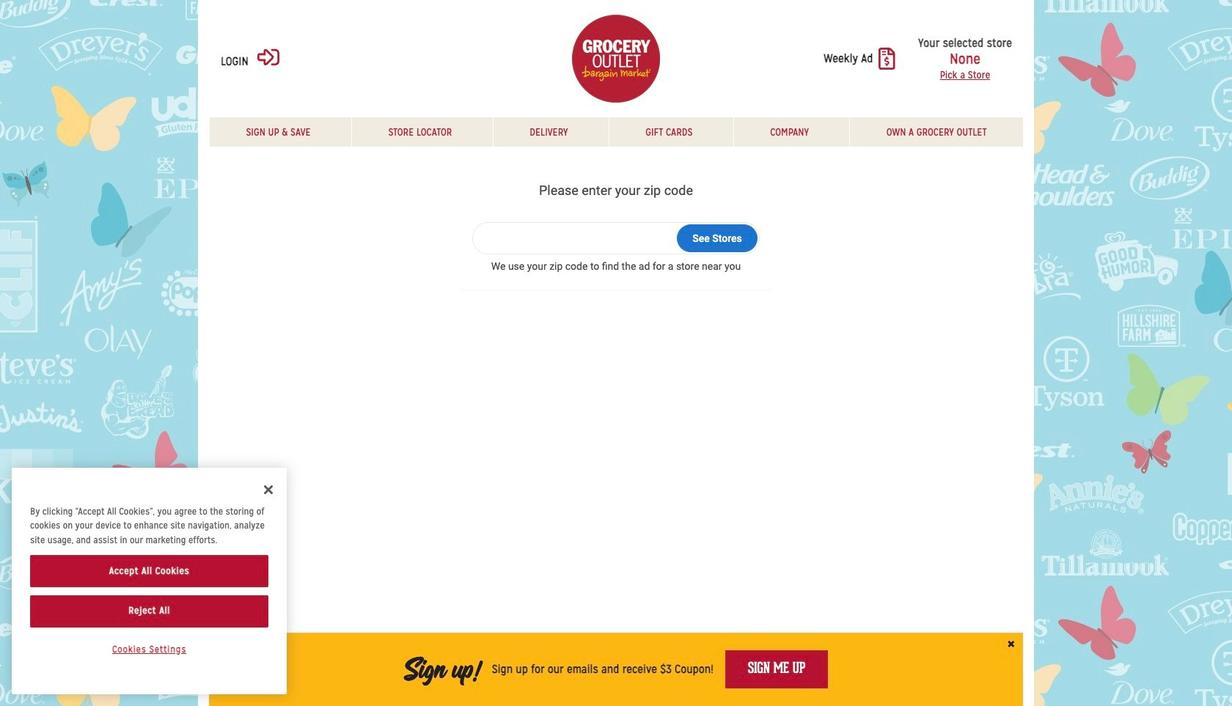 Task type: vqa. For each thing, say whether or not it's contained in the screenshot.
sign in alt icon
yes



Task type: describe. For each thing, give the bounding box(es) containing it.
grocery outlet image
[[572, 15, 660, 103]]



Task type: locate. For each thing, give the bounding box(es) containing it.
sign in alt image
[[257, 46, 279, 68]]

file invoice dollar image
[[879, 48, 895, 70]]

navigation
[[209, 117, 1023, 147]]



